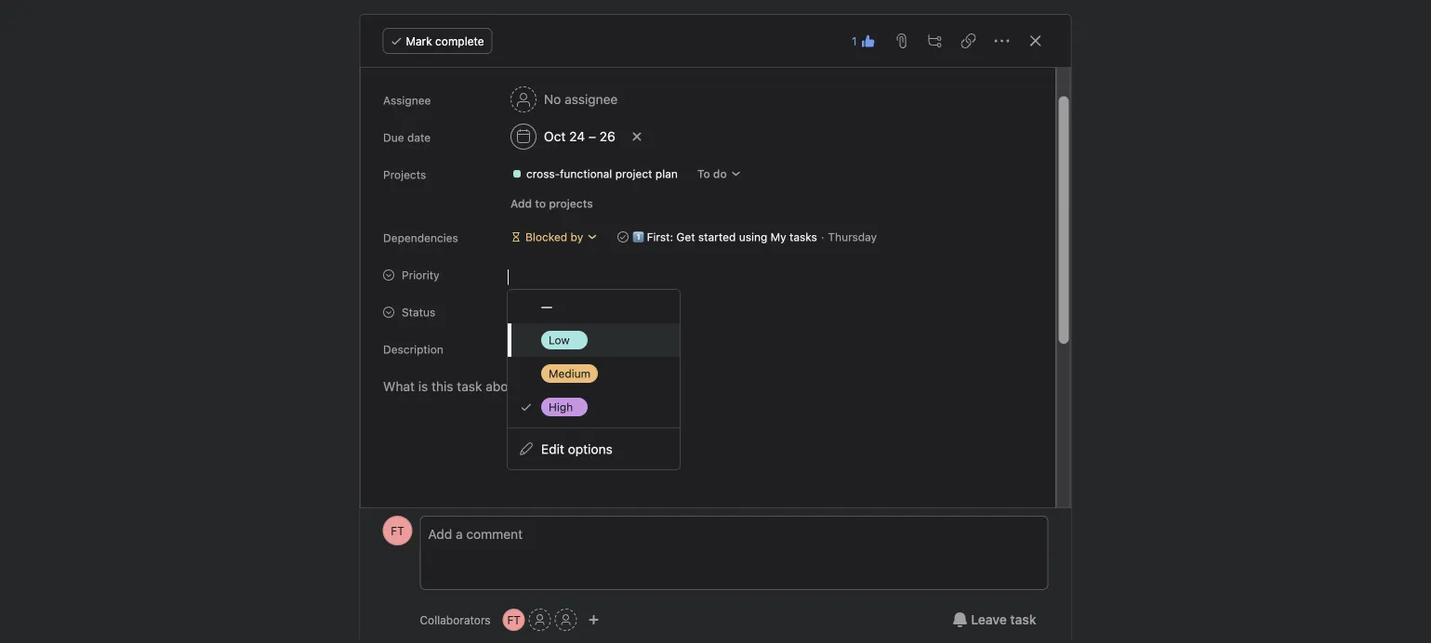 Task type: describe. For each thing, give the bounding box(es) containing it.
0 vertical spatial ft button
[[383, 516, 412, 546]]

first:
[[646, 231, 673, 244]]

priority
[[401, 269, 439, 282]]

collapse task pane image
[[1028, 33, 1043, 48]]

1️⃣
[[632, 231, 643, 244]]

oct
[[544, 129, 565, 144]]

1 button
[[846, 28, 881, 54]]

assignee
[[383, 94, 430, 107]]

medium
[[549, 367, 591, 380]]

assignee
[[564, 92, 617, 107]]

more actions for this task image
[[995, 33, 1009, 48]]

blocked
[[525, 231, 567, 244]]

no assignee
[[544, 92, 617, 107]]

task
[[1010, 612, 1036, 628]]

add to projects
[[510, 197, 593, 210]]

main content inside share timeline with teammates dialog
[[362, 21, 1069, 644]]

status
[[401, 306, 435, 319]]

do
[[713, 167, 726, 180]]

to
[[535, 197, 545, 210]]

1
[[852, 34, 857, 47]]

1 horizontal spatial ft button
[[503, 609, 525, 631]]

due
[[383, 131, 404, 144]]

cross-
[[526, 167, 559, 180]]

mark
[[406, 34, 432, 47]]

leave task button
[[940, 604, 1049, 637]]

complete
[[435, 34, 484, 47]]

add subtask image
[[928, 33, 943, 48]]

to do button
[[689, 161, 750, 187]]

cross-functional project plan link
[[504, 165, 685, 183]]

functional
[[559, 167, 612, 180]]

blocked by
[[525, 231, 583, 244]]

no assignee button
[[502, 83, 626, 116]]

— low
[[541, 299, 570, 347]]

26
[[599, 129, 615, 144]]

my
[[770, 231, 786, 244]]

project
[[615, 167, 652, 180]]

edit options
[[541, 441, 613, 457]]

attachments: add a file to this task, share timeline with teammates image
[[894, 33, 909, 48]]

get
[[676, 231, 695, 244]]

clear due date image
[[631, 131, 642, 142]]

by
[[570, 231, 583, 244]]

add
[[510, 197, 532, 210]]

high
[[549, 401, 573, 414]]

date
[[407, 131, 430, 144]]

tasks
[[789, 231, 817, 244]]

24
[[569, 129, 585, 144]]



Task type: vqa. For each thing, say whether or not it's contained in the screenshot.
cross-functional project plan link
yes



Task type: locate. For each thing, give the bounding box(es) containing it.
0 horizontal spatial ft button
[[383, 516, 412, 546]]

thursday
[[828, 231, 877, 244]]

projects
[[549, 197, 593, 210]]

oct 24 – 26
[[544, 129, 615, 144]]

cross-functional project plan
[[526, 167, 677, 180]]

0 horizontal spatial ft
[[391, 524, 404, 538]]

main content
[[362, 21, 1069, 644]]

options
[[568, 441, 613, 457]]

1 vertical spatial ft button
[[503, 609, 525, 631]]

to do
[[697, 167, 726, 180]]

low
[[549, 334, 570, 347]]

add to projects button
[[502, 191, 601, 217]]

using
[[739, 231, 767, 244]]

started
[[698, 231, 735, 244]]

low option
[[508, 324, 680, 357]]

collaborators
[[420, 614, 491, 627]]

copy task link image
[[961, 33, 976, 48]]

projects
[[383, 168, 426, 181]]

leave
[[971, 612, 1007, 628]]

mark complete button
[[383, 28, 493, 54]]

edit options link
[[508, 432, 680, 466]]

—
[[541, 299, 552, 314]]

ft
[[391, 524, 404, 538], [507, 614, 521, 627]]

to
[[697, 167, 710, 180]]

1 horizontal spatial ft
[[507, 614, 521, 627]]

1 vertical spatial ft
[[507, 614, 521, 627]]

blocked by button
[[502, 224, 606, 250]]

main content containing no assignee
[[362, 21, 1069, 644]]

plan
[[655, 167, 677, 180]]

ft for topmost ft button
[[391, 524, 404, 538]]

1️⃣ first: get started using my tasks
[[632, 231, 817, 244]]

dependencies
[[383, 232, 458, 245]]

edit
[[541, 441, 564, 457]]

description
[[383, 343, 443, 356]]

–
[[588, 129, 596, 144]]

add or remove collaborators image
[[588, 615, 599, 626]]

leave task
[[971, 612, 1036, 628]]

None text field
[[508, 266, 522, 288]]

no
[[544, 92, 561, 107]]

ft button
[[383, 516, 412, 546], [503, 609, 525, 631]]

due date
[[383, 131, 430, 144]]

0 vertical spatial ft
[[391, 524, 404, 538]]

share timeline with teammates dialog
[[360, 15, 1071, 644]]

mark complete
[[406, 34, 484, 47]]

ft for ft button to the right
[[507, 614, 521, 627]]



